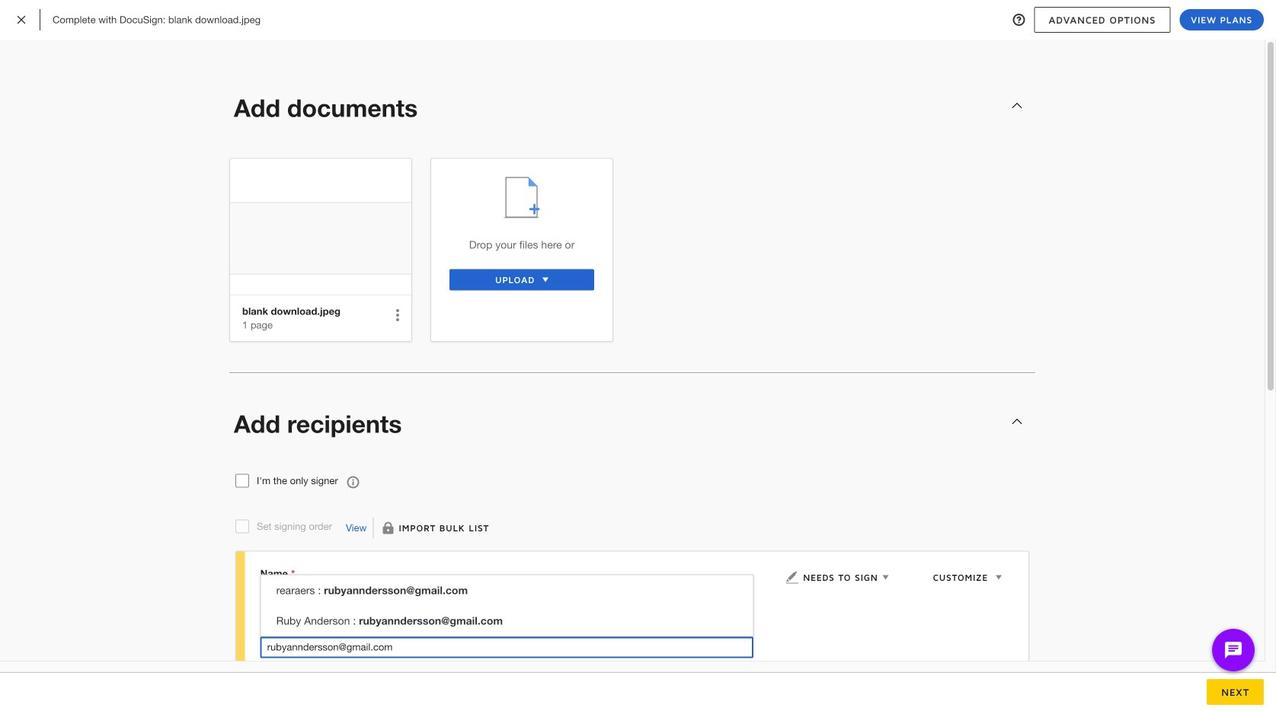 Task type: vqa. For each thing, say whether or not it's contained in the screenshot.
list box
yes



Task type: locate. For each thing, give the bounding box(es) containing it.
region
[[229, 150, 421, 342]]

list box
[[261, 576, 754, 637]]

ruby anderson : rubyanndersson@gmail.com element
[[276, 615, 503, 628]]

None text field
[[261, 638, 753, 658]]

rearaers : rubyanndersson@gmail.com element
[[276, 584, 468, 598]]



Task type: describe. For each thing, give the bounding box(es) containing it.
blank download.jpeg image
[[230, 159, 412, 295]]



